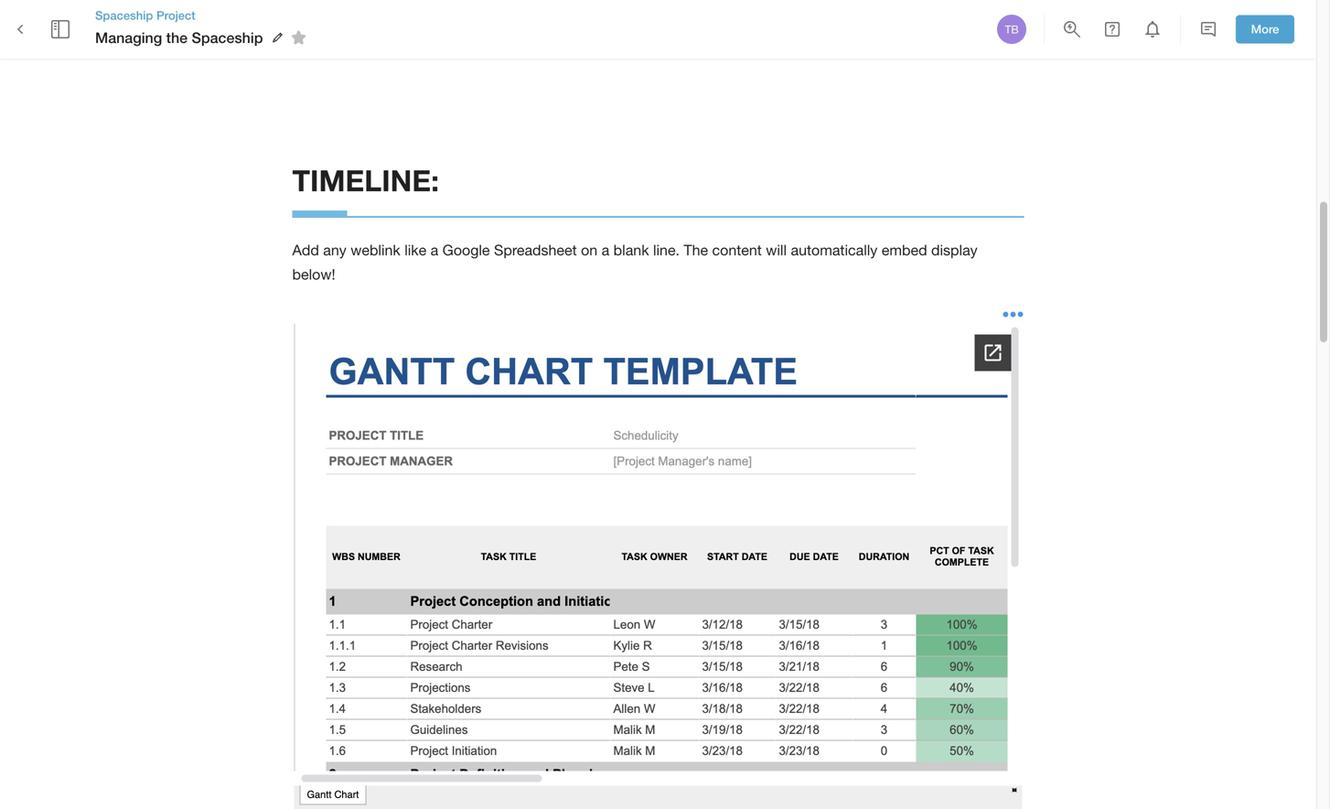 Task type: describe. For each thing, give the bounding box(es) containing it.
managing the spaceship
[[95, 29, 263, 46]]

spaceship project
[[95, 8, 195, 22]]

below!
[[292, 266, 336, 283]]

look
[[446, 30, 474, 47]]

what
[[355, 5, 386, 22]]

the down project
[[166, 29, 188, 46]]

the right are at the left top of page
[[626, 5, 647, 22]]

2 a from the left
[[602, 242, 610, 258]]

like?
[[478, 30, 508, 47]]

built
[[748, 5, 776, 22]]

features
[[651, 5, 704, 22]]

being
[[708, 5, 744, 22]]

are
[[602, 5, 622, 22]]

describe what the project encompasses. what are the features being built & implemented? what does the pathway to completion look like?
[[292, 5, 990, 47]]

on
[[581, 242, 598, 258]]

line.
[[653, 242, 680, 258]]

blank
[[614, 242, 649, 258]]

completion
[[369, 30, 442, 47]]

implemented?
[[793, 5, 887, 22]]

project
[[156, 8, 195, 22]]

more button
[[1236, 15, 1295, 43]]



Task type: vqa. For each thing, say whether or not it's contained in the screenshot.
TB
yes



Task type: locate. For each thing, give the bounding box(es) containing it.
a
[[431, 242, 439, 258], [602, 242, 610, 258]]

a right like
[[431, 242, 439, 258]]

the
[[390, 5, 411, 22], [626, 5, 647, 22], [965, 5, 986, 22], [166, 29, 188, 46]]

add any weblink like a google spreadsheet on a blank line. the content will automatically embed display below!
[[292, 242, 982, 283]]

the right does
[[965, 5, 986, 22]]

2 what from the left
[[891, 5, 925, 22]]

what
[[564, 5, 598, 22], [891, 5, 925, 22]]

managing
[[95, 29, 162, 46]]

spaceship down spaceship project link
[[192, 29, 263, 46]]

content
[[713, 242, 762, 258]]

project
[[415, 5, 460, 22]]

does
[[929, 5, 961, 22]]

will
[[766, 242, 787, 258]]

describe
[[292, 5, 350, 22]]

1 horizontal spatial what
[[891, 5, 925, 22]]

spreadsheet
[[494, 242, 577, 258]]

google
[[443, 242, 490, 258]]

any
[[323, 242, 347, 258]]

like
[[405, 242, 427, 258]]

a right on
[[602, 242, 610, 258]]

automatically
[[791, 242, 878, 258]]

encompasses.
[[464, 5, 560, 22]]

pathway
[[292, 30, 348, 47]]

the up completion
[[390, 5, 411, 22]]

1 a from the left
[[431, 242, 439, 258]]

0 horizontal spatial spaceship
[[95, 8, 153, 22]]

embed
[[882, 242, 928, 258]]

spaceship
[[95, 8, 153, 22], [192, 29, 263, 46]]

to
[[352, 30, 365, 47]]

what left are at the left top of page
[[564, 5, 598, 22]]

tb button
[[995, 12, 1030, 47]]

1 horizontal spatial a
[[602, 242, 610, 258]]

what left does
[[891, 5, 925, 22]]

spaceship up managing
[[95, 8, 153, 22]]

weblink
[[351, 242, 401, 258]]

favorite image
[[288, 27, 310, 49]]

1 horizontal spatial spaceship
[[192, 29, 263, 46]]

timeline:
[[292, 163, 439, 198]]

the
[[684, 242, 708, 258]]

tb
[[1005, 23, 1019, 36]]

1 vertical spatial spaceship
[[192, 29, 263, 46]]

0 vertical spatial spaceship
[[95, 8, 153, 22]]

spaceship project link
[[95, 7, 313, 24]]

0 horizontal spatial a
[[431, 242, 439, 258]]

0 horizontal spatial what
[[564, 5, 598, 22]]

1 what from the left
[[564, 5, 598, 22]]

&
[[780, 5, 789, 22]]

more
[[1252, 22, 1280, 36]]

display
[[932, 242, 978, 258]]

add
[[292, 242, 319, 258]]



